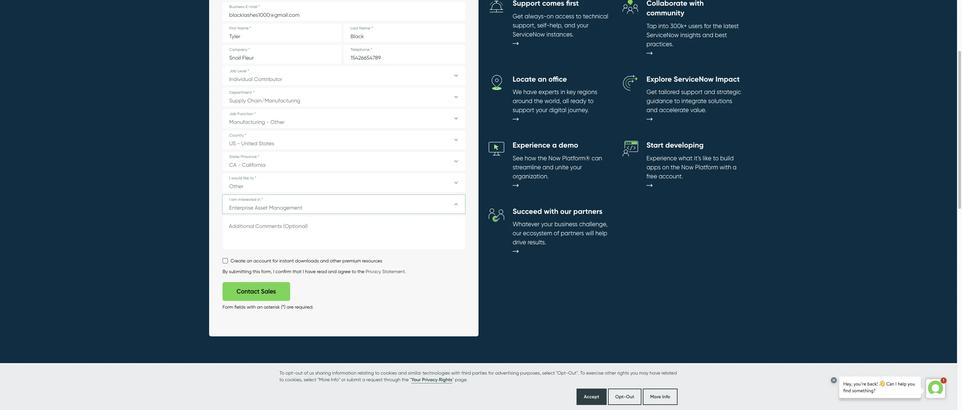 Task type: describe. For each thing, give the bounding box(es) containing it.
resources
[[362, 258, 382, 264]]

help,
[[550, 22, 563, 29]]

1 to from the left
[[280, 370, 284, 375]]

you
[[631, 370, 638, 375]]

office
[[549, 75, 567, 84]]

start developing
[[647, 141, 704, 150]]

support inside we have experts in key regions around the world, all ready to support your digital journey.
[[513, 107, 534, 114]]

accept
[[584, 394, 600, 400]]

servicenow inside tap into 300k+ users for the latest servicenow insights and best practices.
[[647, 31, 679, 38]]

"opt-
[[556, 370, 569, 375]]

2 i from the left
[[303, 269, 304, 274]]

the inside experience what it's like to build apps on the now platform with a free account.
[[671, 164, 680, 171]]

platform®
[[562, 155, 590, 162]]

"more
[[318, 377, 330, 382]]

the inside tap into 300k+ users for the latest servicenow insights and best practices.
[[713, 22, 722, 29]]

cookies
[[381, 370, 397, 375]]

digital
[[549, 107, 567, 114]]

Telephone telephone field
[[344, 45, 465, 64]]

regions
[[578, 88, 598, 95]]

insights
[[681, 31, 701, 38]]

help
[[596, 230, 608, 237]]

solutions
[[709, 97, 733, 105]]

privacy statement link
[[366, 269, 405, 274]]

of inside to opt-out of us sharing information relating to cookies and similar technologies with third parties for advertising purposes, select "opt-out".  to exercise other rights you may have related to cookies, select "more info" or submit a request through the "
[[304, 370, 308, 375]]

and inside tap into 300k+ users for the latest servicenow insights and best practices.
[[703, 31, 714, 38]]

experience for experience what it's like to build apps on the now platform with a free account.
[[647, 155, 677, 162]]

community
[[647, 8, 685, 17]]

related
[[662, 370, 677, 375]]

succeed
[[513, 207, 542, 216]]

info
[[662, 394, 671, 400]]

0 vertical spatial privacy
[[366, 269, 381, 274]]

whatever your business challenge, our ecosystem of partners will help drive results.
[[513, 221, 608, 246]]

results.
[[528, 239, 546, 246]]

are
[[287, 304, 294, 310]]

to inside get always-on access to technical support, self-help, and your servicenow instances.
[[576, 13, 582, 20]]

opt-
[[286, 370, 296, 375]]

page.
[[455, 377, 468, 382]]

instant
[[279, 258, 294, 264]]

your
[[412, 377, 421, 383]]

may
[[639, 370, 649, 375]]

an for create
[[247, 258, 252, 264]]

cookies,
[[285, 377, 303, 382]]

build
[[721, 155, 734, 162]]

Company text field
[[223, 45, 341, 64]]

or
[[341, 377, 346, 382]]

for inside tap into 300k+ users for the latest servicenow insights and best practices.
[[704, 22, 712, 29]]

servicenow up get tailored support and strategic guidance to integrate solutions and accelerate value.
[[674, 75, 714, 84]]

we have experts in key regions around the world, all ready to support your digital journey.
[[513, 88, 598, 114]]

it's
[[694, 155, 702, 162]]

and up solutions
[[704, 88, 715, 95]]

locate an office
[[513, 75, 567, 84]]

form fields with an asterisk (*) are required.
[[223, 304, 314, 310]]

the inside see how the now platform® can streamline and unite your organization.
[[538, 155, 547, 162]]

like
[[703, 155, 712, 162]]

your inside whatever your business challenge, our ecosystem of partners will help drive results.
[[541, 221, 553, 228]]

ecosystem
[[523, 230, 553, 237]]

read
[[317, 269, 327, 274]]

parties
[[472, 370, 487, 375]]

statement
[[382, 269, 405, 274]]

unite
[[555, 164, 569, 171]]

create
[[231, 258, 246, 264]]

experts
[[539, 88, 559, 95]]

0 vertical spatial select
[[542, 370, 555, 375]]

1 vertical spatial have
[[305, 269, 316, 274]]

" inside to opt-out of us sharing information relating to cookies and similar technologies with third parties for advertising purposes, select "opt-out".  to exercise other rights you may have related to cookies, select "more info" or submit a request through the "
[[410, 377, 412, 382]]

organization.
[[513, 173, 549, 180]]

of inside whatever your business challenge, our ecosystem of partners will help drive results.
[[554, 230, 559, 237]]

opt-out button
[[608, 389, 642, 405]]

experience for experience a demo
[[513, 141, 551, 150]]

your inside see how the now platform® can streamline and unite your organization.
[[570, 164, 582, 171]]

and inside to opt-out of us sharing information relating to cookies and similar technologies with third parties for advertising purposes, select "opt-out".  to exercise other rights you may have related to cookies, select "more info" or submit a request through the "
[[398, 370, 407, 375]]

and inside see how the now platform® can streamline and unite your organization.
[[543, 164, 554, 171]]

apps
[[647, 164, 661, 171]]

1 vertical spatial select
[[304, 377, 317, 382]]

get always-on access to technical support, self-help, and your servicenow instances. link
[[489, 0, 609, 56]]

a inside experience what it's like to build apps on the now platform with a free account.
[[733, 164, 737, 171]]

2 to from the left
[[580, 370, 585, 375]]

1 horizontal spatial a
[[552, 141, 557, 150]]

0 vertical spatial other
[[330, 258, 341, 264]]

accelerate
[[659, 107, 689, 114]]

2 vertical spatial an
[[257, 304, 263, 310]]

demo
[[559, 141, 578, 150]]

latest
[[724, 22, 739, 29]]

will
[[586, 230, 594, 237]]

guidance
[[647, 97, 673, 105]]

(*)
[[281, 304, 286, 310]]

servicenow inside get always-on access to technical support, self-help, and your servicenow instances.
[[513, 31, 545, 38]]

agree
[[338, 269, 351, 274]]

us
[[309, 370, 314, 375]]

" inside your privacy rights " page.
[[453, 377, 454, 382]]

what
[[679, 155, 693, 162]]

.
[[405, 269, 406, 274]]

explore servicenow impact
[[647, 75, 740, 84]]

we
[[513, 88, 522, 95]]

support inside get tailored support and strategic guidance to integrate solutions and accelerate value.
[[681, 88, 703, 95]]

impact
[[716, 75, 740, 84]]

our inside whatever your business challenge, our ecosystem of partners will help drive results.
[[513, 230, 522, 237]]

to inside get tailored support and strategic guidance to integrate solutions and accelerate value.
[[675, 97, 680, 105]]

0 horizontal spatial for
[[273, 258, 278, 264]]

advertising
[[495, 370, 519, 375]]

technical
[[583, 13, 609, 20]]

integrate
[[682, 97, 707, 105]]

fields
[[234, 304, 246, 310]]

see
[[513, 155, 523, 162]]

a inside to opt-out of us sharing information relating to cookies and similar technologies with third parties for advertising purposes, select "opt-out".  to exercise other rights you may have related to cookies, select "more info" or submit a request through the "
[[362, 377, 365, 382]]

collaborate with community
[[647, 0, 704, 17]]

collaborate
[[647, 0, 688, 8]]

challenge,
[[579, 221, 608, 228]]

explore
[[647, 75, 672, 84]]

required.
[[295, 304, 314, 310]]

premium
[[343, 258, 361, 264]]

purposes,
[[520, 370, 541, 375]]

access
[[555, 13, 575, 20]]

get always-on access to technical support, self-help, and your servicenow instances.
[[513, 13, 609, 38]]

the inside to opt-out of us sharing information relating to cookies and similar technologies with third parties for advertising purposes, select "opt-out".  to exercise other rights you may have related to cookies, select "more info" or submit a request through the "
[[402, 377, 409, 382]]



Task type: locate. For each thing, give the bounding box(es) containing it.
submit
[[347, 377, 361, 382]]

best
[[715, 31, 727, 38]]

on
[[547, 13, 554, 20], [662, 164, 669, 171]]

our up drive
[[513, 230, 522, 237]]

0 vertical spatial support
[[681, 88, 703, 95]]

confirm
[[276, 269, 291, 274]]

get inside get tailored support and strategic guidance to integrate solutions and accelerate value.
[[647, 88, 657, 95]]

0 vertical spatial get
[[513, 13, 523, 20]]

to down regions
[[588, 97, 594, 105]]

the up "account."
[[671, 164, 680, 171]]

an for locate
[[538, 75, 547, 84]]

and left the unite
[[543, 164, 554, 171]]

with up users
[[690, 0, 704, 8]]

0 vertical spatial a
[[552, 141, 557, 150]]

to opt-out of us sharing information relating to cookies and similar technologies with third parties for advertising purposes, select "opt-out".  to exercise other rights you may have related to cookies, select "more info" or submit a request through the "
[[280, 370, 677, 382]]

and left similar
[[398, 370, 407, 375]]

partners up the challenge, on the right of page
[[574, 207, 603, 216]]

tap
[[647, 22, 657, 29]]

now down what
[[682, 164, 694, 171]]

an right create
[[247, 258, 252, 264]]

0 horizontal spatial i
[[273, 269, 274, 274]]

start
[[647, 141, 664, 150]]

1 " from the left
[[410, 377, 412, 382]]

a down build
[[733, 164, 737, 171]]

with inside to opt-out of us sharing information relating to cookies and similar technologies with third parties for advertising purposes, select "opt-out".  to exercise other rights you may have related to cookies, select "more info" or submit a request through the "
[[451, 370, 460, 375]]

to right like
[[713, 155, 719, 162]]

free
[[647, 173, 657, 180]]

0 vertical spatial now
[[549, 155, 561, 162]]

1 vertical spatial privacy
[[422, 377, 438, 383]]

on inside get always-on access to technical support, self-help, and your servicenow instances.
[[547, 13, 554, 20]]

out".
[[569, 370, 579, 375]]

0 horizontal spatial of
[[304, 370, 308, 375]]

an left asterisk
[[257, 304, 263, 310]]

1 vertical spatial for
[[273, 258, 278, 264]]

request
[[367, 377, 383, 382]]

have down downloads
[[305, 269, 316, 274]]

for right parties
[[489, 370, 494, 375]]

our up business
[[560, 207, 572, 216]]

1 horizontal spatial support
[[681, 88, 703, 95]]

now inside experience what it's like to build apps on the now platform with a free account.
[[682, 164, 694, 171]]

that
[[293, 269, 302, 274]]

all
[[563, 97, 569, 105]]

privacy down technologies at the left
[[422, 377, 438, 383]]

1 horizontal spatial on
[[662, 164, 669, 171]]

to left cookies,
[[280, 377, 284, 382]]

0 vertical spatial for
[[704, 22, 712, 29]]

by
[[223, 269, 228, 274]]

other inside to opt-out of us sharing information relating to cookies and similar technologies with third parties for advertising purposes, select "opt-out".  to exercise other rights you may have related to cookies, select "more info" or submit a request through the "
[[605, 370, 616, 375]]

1 horizontal spatial experience
[[647, 155, 677, 162]]

submitting
[[229, 269, 252, 274]]

First Name text field
[[223, 24, 341, 42]]

for left instant
[[273, 258, 278, 264]]

a left demo
[[552, 141, 557, 150]]

and inside get always-on access to technical support, self-help, and your servicenow instances.
[[565, 22, 576, 29]]

always-
[[525, 13, 547, 20]]

for
[[704, 22, 712, 29], [273, 258, 278, 264], [489, 370, 494, 375]]

drive
[[513, 239, 526, 246]]

0 horizontal spatial on
[[547, 13, 554, 20]]

0 vertical spatial have
[[524, 88, 537, 95]]

1 horizontal spatial have
[[524, 88, 537, 95]]

0 vertical spatial partners
[[574, 207, 603, 216]]

tailored
[[659, 88, 680, 95]]

experience a demo
[[513, 141, 578, 150]]

your inside we have experts in key regions around the world, all ready to support your digital journey.
[[536, 107, 548, 114]]

of
[[554, 230, 559, 237], [304, 370, 308, 375]]

and left best
[[703, 31, 714, 38]]

sales
[[261, 288, 276, 295]]

your down technical
[[577, 22, 589, 29]]

1 horizontal spatial our
[[560, 207, 572, 216]]

account.
[[659, 173, 683, 180]]

a down relating
[[362, 377, 365, 382]]

info"
[[331, 377, 340, 382]]

to up request at the bottom of page
[[375, 370, 380, 375]]

select down us
[[304, 377, 317, 382]]

other up agree
[[330, 258, 341, 264]]

to left opt-
[[280, 370, 284, 375]]

on up help,
[[547, 13, 554, 20]]

to right agree
[[352, 269, 356, 274]]

Business E-mail text field
[[223, 2, 465, 21]]

technologies
[[423, 370, 450, 375]]

select
[[542, 370, 555, 375], [304, 377, 317, 382]]

300k+
[[671, 22, 687, 29]]

1 vertical spatial support
[[513, 107, 534, 114]]

have inside to opt-out of us sharing information relating to cookies and similar technologies with third parties for advertising purposes, select "opt-out".  to exercise other rights you may have related to cookies, select "more info" or submit a request through the "
[[650, 370, 661, 375]]

1 vertical spatial an
[[247, 258, 252, 264]]

of left us
[[304, 370, 308, 375]]

more info button
[[643, 389, 678, 405]]

0 vertical spatial on
[[547, 13, 554, 20]]

1 horizontal spatial other
[[605, 370, 616, 375]]

1 horizontal spatial for
[[489, 370, 494, 375]]

key
[[567, 88, 576, 95]]

platform
[[695, 164, 719, 171]]

and
[[565, 22, 576, 29], [703, 31, 714, 38], [704, 88, 715, 95], [647, 107, 658, 114], [543, 164, 554, 171], [320, 258, 329, 264], [328, 269, 337, 274], [398, 370, 407, 375]]

more info
[[650, 394, 671, 400]]

1 horizontal spatial "
[[453, 377, 454, 382]]

have up around
[[524, 88, 537, 95]]

with up page. at left
[[451, 370, 460, 375]]

None text field
[[223, 216, 465, 249]]

and up read
[[320, 258, 329, 264]]

support down around
[[513, 107, 534, 114]]

your up ecosystem on the right bottom of page
[[541, 221, 553, 228]]

have inside we have experts in key regions around the world, all ready to support your digital journey.
[[524, 88, 537, 95]]

2 horizontal spatial for
[[704, 22, 712, 29]]

0 horizontal spatial our
[[513, 230, 522, 237]]

users
[[689, 22, 703, 29]]

accept button
[[577, 389, 607, 405]]

0 horizontal spatial have
[[305, 269, 316, 274]]

for inside to opt-out of us sharing information relating to cookies and similar technologies with third parties for advertising purposes, select "opt-out".  to exercise other rights you may have related to cookies, select "more info" or submit a request through the "
[[489, 370, 494, 375]]

2 vertical spatial have
[[650, 370, 661, 375]]

1 vertical spatial of
[[304, 370, 308, 375]]

with right fields at the left bottom of page
[[247, 304, 256, 310]]

" down similar
[[410, 377, 412, 382]]

the
[[713, 22, 722, 29], [534, 97, 543, 105], [538, 155, 547, 162], [671, 164, 680, 171], [358, 269, 365, 274], [402, 377, 409, 382]]

out
[[296, 370, 303, 375]]

1 vertical spatial get
[[647, 88, 657, 95]]

i right form, at the left
[[273, 269, 274, 274]]

0 horizontal spatial privacy
[[366, 269, 381, 274]]

0 horizontal spatial to
[[280, 370, 284, 375]]

0 horizontal spatial experience
[[513, 141, 551, 150]]

to inside experience what it's like to build apps on the now platform with a free account.
[[713, 155, 719, 162]]

the up best
[[713, 22, 722, 29]]

servicenow down into
[[647, 31, 679, 38]]

with inside collaborate with community
[[690, 0, 704, 8]]

get for get always-on access to technical support, self-help, and your servicenow instances.
[[513, 13, 523, 20]]

0 vertical spatial our
[[560, 207, 572, 216]]

the down experts
[[534, 97, 543, 105]]

have right may
[[650, 370, 661, 375]]

now up the unite
[[549, 155, 561, 162]]

with up business
[[544, 207, 559, 216]]

1 horizontal spatial privacy
[[422, 377, 438, 383]]

2 vertical spatial a
[[362, 377, 365, 382]]

privacy down resources
[[366, 269, 381, 274]]

0 vertical spatial of
[[554, 230, 559, 237]]

contact sales
[[237, 288, 276, 295]]

i right that
[[303, 269, 304, 274]]

support up integrate
[[681, 88, 703, 95]]

your down platform®
[[570, 164, 582, 171]]

third
[[462, 370, 471, 375]]

1 horizontal spatial get
[[647, 88, 657, 95]]

0 horizontal spatial "
[[410, 377, 412, 382]]

0 vertical spatial an
[[538, 75, 547, 84]]

get for get tailored support and strategic guidance to integrate solutions and accelerate value.
[[647, 88, 657, 95]]

1 i from the left
[[273, 269, 274, 274]]

privacy
[[366, 269, 381, 274], [422, 377, 438, 383]]

Last Name text field
[[344, 24, 465, 42]]

to up accelerate
[[675, 97, 680, 105]]

1 vertical spatial partners
[[561, 230, 584, 237]]

rights
[[439, 377, 453, 383]]

support
[[681, 88, 703, 95], [513, 107, 534, 114]]

2 horizontal spatial a
[[733, 164, 737, 171]]

1 vertical spatial a
[[733, 164, 737, 171]]

the inside we have experts in key regions around the world, all ready to support your digital journey.
[[534, 97, 543, 105]]

for right users
[[704, 22, 712, 29]]

now inside see how the now platform® can streamline and unite your organization.
[[549, 155, 561, 162]]

partners down business
[[561, 230, 584, 237]]

0 vertical spatial experience
[[513, 141, 551, 150]]

0 horizontal spatial an
[[247, 258, 252, 264]]

with inside experience what it's like to build apps on the now platform with a free account.
[[720, 164, 732, 171]]

2 vertical spatial for
[[489, 370, 494, 375]]

get up 'support,'
[[513, 13, 523, 20]]

the down premium
[[358, 269, 365, 274]]

your down world,
[[536, 107, 548, 114]]

to right access
[[576, 13, 582, 20]]

0 horizontal spatial other
[[330, 258, 341, 264]]

value.
[[691, 107, 707, 114]]

our
[[560, 207, 572, 216], [513, 230, 522, 237]]

1 vertical spatial on
[[662, 164, 669, 171]]

and down guidance
[[647, 107, 658, 114]]

to right out".
[[580, 370, 585, 375]]

whatever
[[513, 221, 540, 228]]

0 horizontal spatial support
[[513, 107, 534, 114]]

an up experts
[[538, 75, 547, 84]]

see how the now platform® can streamline and unite your organization.
[[513, 155, 602, 180]]

contact sales button
[[223, 282, 290, 301]]

experience up how
[[513, 141, 551, 150]]

2 " from the left
[[453, 377, 454, 382]]

1 horizontal spatial of
[[554, 230, 559, 237]]

of down business
[[554, 230, 559, 237]]

1 horizontal spatial now
[[682, 164, 694, 171]]

on inside experience what it's like to build apps on the now platform with a free account.
[[662, 164, 669, 171]]

1 vertical spatial other
[[605, 370, 616, 375]]

form
[[223, 304, 233, 310]]

0 horizontal spatial get
[[513, 13, 523, 20]]

sharing
[[315, 370, 331, 375]]

0 horizontal spatial a
[[362, 377, 365, 382]]

" left page. at left
[[453, 377, 454, 382]]

ready
[[571, 97, 587, 105]]

downloads
[[295, 258, 319, 264]]

experience inside experience what it's like to build apps on the now platform with a free account.
[[647, 155, 677, 162]]

on up "account."
[[662, 164, 669, 171]]

out
[[626, 394, 634, 400]]

information
[[332, 370, 357, 375]]

exercise
[[587, 370, 604, 375]]

1 horizontal spatial i
[[303, 269, 304, 274]]

get up guidance
[[647, 88, 657, 95]]

1 horizontal spatial an
[[257, 304, 263, 310]]

business
[[555, 221, 578, 228]]

locate
[[513, 75, 536, 84]]

servicenow down 'support,'
[[513, 31, 545, 38]]

1 vertical spatial experience
[[647, 155, 677, 162]]

this
[[253, 269, 260, 274]]

opt-out
[[615, 394, 634, 400]]

an
[[538, 75, 547, 84], [247, 258, 252, 264], [257, 304, 263, 310]]

create an account for instant downloads and other premium resources
[[231, 258, 382, 264]]

your inside get always-on access to technical support, self-help, and your servicenow instances.
[[577, 22, 589, 29]]

2 horizontal spatial have
[[650, 370, 661, 375]]

1 horizontal spatial select
[[542, 370, 555, 375]]

select left "opt-
[[542, 370, 555, 375]]

journey.
[[568, 107, 589, 114]]

experience up apps
[[647, 155, 677, 162]]

streamline
[[513, 164, 541, 171]]

and down access
[[565, 22, 576, 29]]

and right read
[[328, 269, 337, 274]]

0 horizontal spatial select
[[304, 377, 317, 382]]

your privacy rights link
[[412, 376, 453, 384]]

the left your in the left bottom of the page
[[402, 377, 409, 382]]

similar
[[408, 370, 422, 375]]

with down build
[[720, 164, 732, 171]]

0 horizontal spatial now
[[549, 155, 561, 162]]

2 horizontal spatial an
[[538, 75, 547, 84]]

partners inside whatever your business challenge, our ecosystem of partners will help drive results.
[[561, 230, 584, 237]]

to inside we have experts in key regions around the world, all ready to support your digital journey.
[[588, 97, 594, 105]]

in
[[561, 88, 565, 95]]

have
[[524, 88, 537, 95], [305, 269, 316, 274], [650, 370, 661, 375]]

instances.
[[547, 31, 574, 38]]

practices.
[[647, 40, 674, 47]]

world,
[[545, 97, 561, 105]]

by submitting this form, i confirm that i have read and agree to the privacy statement .
[[223, 269, 406, 274]]

1 vertical spatial our
[[513, 230, 522, 237]]

your privacy rights " page.
[[412, 377, 468, 383]]

contact
[[237, 288, 260, 295]]

other left rights
[[605, 370, 616, 375]]

1 vertical spatial now
[[682, 164, 694, 171]]

the right how
[[538, 155, 547, 162]]

1 horizontal spatial to
[[580, 370, 585, 375]]

get inside get always-on access to technical support, self-help, and your servicenow instances.
[[513, 13, 523, 20]]



Task type: vqa. For each thing, say whether or not it's contained in the screenshot.


